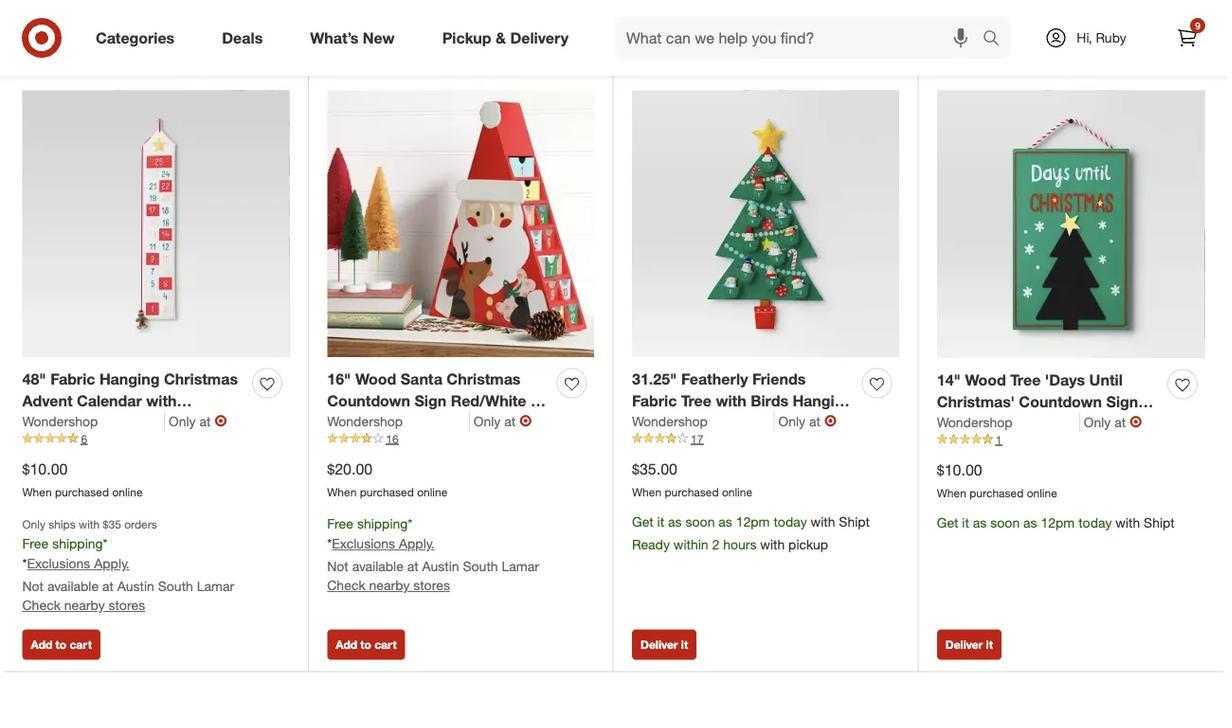 Task type: vqa. For each thing, say whether or not it's contained in the screenshot.
rightmost $27.99 When purchased online
no



Task type: describe. For each thing, give the bounding box(es) containing it.
pickup & delivery
[[442, 29, 569, 47]]

free inside only ships with $35 orders free shipping * * exclusions apply. not available at austin south lamar check nearby stores
[[22, 536, 49, 552]]

pickup
[[789, 537, 829, 553]]

categories
[[96, 29, 175, 47]]

wondershop for christmas'
[[937, 414, 1013, 430]]

¬ for 48" fabric hanging christmas advent calendar with gingerbread man counter white - wondershop™
[[215, 412, 227, 430]]

stores inside only ships with $35 orders free shipping * * exclusions apply. not available at austin south lamar check nearby stores
[[109, 597, 145, 614]]

0 horizontal spatial deliver
[[31, 37, 68, 51]]

at for 1
[[1115, 414, 1126, 430]]

only up 17 link at the right bottom
[[779, 413, 806, 429]]

ruby
[[1096, 29, 1127, 46]]

at for 6
[[200, 413, 211, 429]]

man
[[116, 413, 148, 432]]

ships
[[49, 518, 76, 532]]

only at ¬ for 48" fabric hanging christmas advent calendar with gingerbread man counter white - wondershop™
[[169, 412, 227, 430]]

not inside free shipping * * exclusions apply. not available at austin south lamar check nearby stores
[[327, 558, 349, 575]]

get it as soon as 12pm today with shipt ready within 2 hours with pickup
[[632, 514, 870, 553]]

14" wood tree 'days until christmas' countdown sign green - wondershop™ link
[[937, 369, 1161, 433]]

delivery
[[510, 29, 569, 47]]

hanging
[[100, 370, 160, 388]]

only at ¬ for 14" wood tree 'days until christmas' countdown sign green - wondershop™
[[1084, 413, 1143, 431]]

17 link
[[632, 431, 899, 447]]

when inside $35.00 when purchased online
[[632, 485, 662, 499]]

¬ up 17 link at the right bottom
[[825, 412, 837, 430]]

what's new
[[310, 29, 395, 47]]

deliver it button for $10.00
[[937, 630, 1002, 660]]

when for 14" wood tree 'days until christmas' countdown sign green - wondershop™
[[937, 486, 967, 500]]

nearby inside only ships with $35 orders free shipping * * exclusions apply. not available at austin south lamar check nearby stores
[[64, 597, 105, 614]]

0 horizontal spatial deliver it
[[31, 37, 78, 51]]

wondershop™ inside 48" fabric hanging christmas advent calendar with gingerbread man counter white - wondershop™
[[78, 435, 177, 453]]

wondershop for sign
[[327, 413, 403, 429]]

pickup
[[442, 29, 492, 47]]

soon for get it as soon as 12pm today with shipt
[[991, 515, 1020, 531]]

$10.00 when purchased online for white
[[22, 460, 143, 499]]

countdown inside the 14" wood tree 'days until christmas' countdown sign green - wondershop™
[[1019, 392, 1103, 411]]

shipt for get it as soon as 12pm today with shipt
[[1144, 515, 1175, 531]]

What can we help you find? suggestions appear below search field
[[615, 17, 988, 59]]

free inside free shipping * * exclusions apply. not available at austin south lamar check nearby stores
[[327, 516, 354, 532]]

deliver it for $10.00
[[946, 638, 993, 652]]

¬ for 14" wood tree 'days until christmas' countdown sign green - wondershop™
[[1130, 413, 1143, 431]]

only at ¬ for 16" wood santa christmas countdown sign red/white - wondershop™
[[474, 412, 532, 430]]

check nearby stores button for the exclusions apply. link to the right
[[327, 576, 450, 595]]

exclusions inside only ships with $35 orders free shipping * * exclusions apply. not available at austin south lamar check nearby stores
[[27, 556, 90, 572]]

fabric
[[50, 370, 95, 388]]

$10.00 for 14" wood tree 'days until christmas' countdown sign green - wondershop™
[[937, 461, 983, 479]]

$35.00 when purchased online
[[632, 460, 753, 499]]

search button
[[975, 17, 1020, 63]]

wood for 14"
[[965, 371, 1007, 389]]

6 link
[[22, 431, 289, 447]]

only ships with $35 orders free shipping * * exclusions apply. not available at austin south lamar check nearby stores
[[22, 518, 234, 614]]

at inside only ships with $35 orders free shipping * * exclusions apply. not available at austin south lamar check nearby stores
[[102, 578, 114, 595]]

deals link
[[206, 17, 287, 59]]

soon for get it as soon as 12pm today with shipt ready within 2 hours with pickup
[[686, 514, 715, 530]]

wood for 16"
[[355, 370, 396, 388]]

¬ for 16" wood santa christmas countdown sign red/white - wondershop™
[[520, 412, 532, 430]]

&
[[496, 29, 506, 47]]

check inside only ships with $35 orders free shipping * * exclusions apply. not available at austin south lamar check nearby stores
[[22, 597, 61, 614]]

only for sign
[[474, 413, 501, 429]]

purchased for man
[[55, 485, 109, 499]]

categories link
[[80, 17, 198, 59]]

check inside free shipping * * exclusions apply. not available at austin south lamar check nearby stores
[[327, 577, 366, 594]]

at for 16
[[505, 413, 516, 429]]

austin inside only ships with $35 orders free shipping * * exclusions apply. not available at austin south lamar check nearby stores
[[117, 578, 154, 595]]

9 link
[[1167, 17, 1209, 59]]

$10.00 for 48" fabric hanging christmas advent calendar with gingerbread man counter white - wondershop™
[[22, 460, 68, 478]]

orders
[[124, 518, 157, 532]]

green
[[937, 414, 981, 433]]

hours
[[723, 537, 757, 553]]

today for get it as soon as 12pm today with shipt ready within 2 hours with pickup
[[774, 514, 807, 530]]

16" wood santa christmas countdown sign red/white - wondershop™
[[327, 370, 537, 432]]

stores inside free shipping * * exclusions apply. not available at austin south lamar check nearby stores
[[414, 577, 450, 594]]

wondershop™ inside 16" wood santa christmas countdown sign red/white - wondershop™
[[327, 413, 427, 432]]

christmas'
[[937, 392, 1015, 411]]

hi, ruby
[[1077, 29, 1127, 46]]

$35
[[103, 518, 121, 532]]

only at ¬ up 17 link at the right bottom
[[779, 412, 837, 430]]

what's new link
[[294, 17, 419, 59]]

'days
[[1045, 371, 1086, 389]]

sign inside 16" wood santa christmas countdown sign red/white - wondershop™
[[415, 391, 447, 410]]

14"
[[937, 371, 961, 389]]

with inside 48" fabric hanging christmas advent calendar with gingerbread man counter white - wondershop™
[[146, 391, 177, 410]]

wondershop link for christmas'
[[937, 413, 1081, 432]]

today for get it as soon as 12pm today with shipt
[[1079, 515, 1112, 531]]

online for wondershop™
[[417, 485, 448, 499]]

advent
[[22, 391, 73, 410]]

countdown inside 16" wood santa christmas countdown sign red/white - wondershop™
[[327, 391, 411, 410]]

not inside only ships with $35 orders free shipping * * exclusions apply. not available at austin south lamar check nearby stores
[[22, 578, 44, 595]]

$35.00
[[632, 460, 678, 478]]

gingerbread
[[22, 413, 112, 432]]

deliver for $10.00
[[946, 638, 983, 652]]

48" fabric hanging christmas advent calendar with gingerbread man counter white - wondershop™
[[22, 370, 238, 453]]

what's
[[310, 29, 359, 47]]

santa
[[401, 370, 443, 388]]

$10.00 when purchased online for wondershop™
[[937, 461, 1058, 500]]



Task type: locate. For each thing, give the bounding box(es) containing it.
soon down the 1
[[991, 515, 1020, 531]]

1
[[996, 433, 1002, 447]]

only up 6 link
[[169, 413, 196, 429]]

wondershop link for sign
[[327, 412, 470, 431]]

¬ down red/white
[[520, 412, 532, 430]]

when
[[22, 485, 52, 499], [327, 485, 357, 499], [632, 485, 662, 499], [937, 486, 967, 500]]

1 vertical spatial not
[[22, 578, 44, 595]]

free
[[327, 516, 354, 532], [22, 536, 49, 552]]

deliver it button for $35.00
[[632, 630, 697, 660]]

0 horizontal spatial wood
[[355, 370, 396, 388]]

south
[[463, 558, 498, 575], [158, 578, 193, 595]]

1 horizontal spatial free
[[327, 516, 354, 532]]

deliver it for $35.00
[[641, 638, 688, 652]]

christmas inside 16" wood santa christmas countdown sign red/white - wondershop™
[[447, 370, 521, 388]]

0 horizontal spatial christmas
[[164, 370, 238, 388]]

deliver
[[31, 37, 68, 51], [641, 638, 678, 652], [946, 638, 983, 652]]

$10.00
[[22, 460, 68, 478], [937, 461, 983, 479]]

¬ right 'counter'
[[215, 412, 227, 430]]

apply. inside only ships with $35 orders free shipping * * exclusions apply. not available at austin south lamar check nearby stores
[[94, 556, 130, 572]]

48"
[[22, 370, 46, 388]]

online inside $20.00 when purchased online
[[417, 485, 448, 499]]

$10.00 when purchased online down the 1
[[937, 461, 1058, 500]]

only left ships
[[22, 518, 45, 532]]

1 horizontal spatial deliver it
[[641, 638, 688, 652]]

sign down until on the bottom right of page
[[1107, 392, 1139, 411]]

with inside only ships with $35 orders free shipping * * exclusions apply. not available at austin south lamar check nearby stores
[[79, 518, 100, 532]]

only at ¬ down until on the bottom right of page
[[1084, 413, 1143, 431]]

wondershop up 17
[[632, 413, 708, 429]]

12pm for get it as soon as 12pm today with shipt ready within 2 hours with pickup
[[736, 514, 770, 530]]

1 horizontal spatial $10.00
[[937, 461, 983, 479]]

tree
[[1011, 371, 1041, 389]]

$10.00 when purchased online
[[22, 460, 143, 499], [937, 461, 1058, 500]]

1 horizontal spatial check
[[327, 577, 366, 594]]

available down ships
[[47, 578, 99, 595]]

0 horizontal spatial $10.00
[[22, 460, 68, 478]]

nearby
[[369, 577, 410, 594], [64, 597, 105, 614]]

only at ¬ down red/white
[[474, 412, 532, 430]]

exclusions apply. link
[[332, 536, 435, 552], [27, 556, 130, 572]]

today
[[774, 514, 807, 530], [1079, 515, 1112, 531]]

christmas
[[164, 370, 238, 388], [447, 370, 521, 388]]

add
[[336, 37, 357, 51], [641, 37, 662, 51], [946, 37, 967, 51], [31, 638, 52, 652], [336, 638, 357, 652]]

wondershop link up the 1
[[937, 413, 1081, 432]]

wood inside 16" wood santa christmas countdown sign red/white - wondershop™
[[355, 370, 396, 388]]

1 horizontal spatial shipt
[[1144, 515, 1175, 531]]

1 christmas from the left
[[164, 370, 238, 388]]

0 horizontal spatial austin
[[117, 578, 154, 595]]

48" fabric hanging christmas advent calendar with gingerbread man counter white - wondershop™ link
[[22, 368, 245, 453]]

lamar
[[502, 558, 539, 575], [197, 578, 234, 595]]

0 vertical spatial check nearby stores button
[[327, 576, 450, 595]]

south inside free shipping * * exclusions apply. not available at austin south lamar check nearby stores
[[463, 558, 498, 575]]

$10.00 down 'green'
[[937, 461, 983, 479]]

$10.00 when purchased online down 6
[[22, 460, 143, 499]]

48" fabric hanging christmas advent calendar with gingerbread man counter white - wondershop™ image
[[22, 90, 289, 357], [22, 90, 289, 357]]

wondershop up 16
[[327, 413, 403, 429]]

1 horizontal spatial wondershop™
[[327, 413, 427, 432]]

0 horizontal spatial check nearby stores button
[[22, 596, 145, 615]]

0 vertical spatial not
[[327, 558, 349, 575]]

1 horizontal spatial lamar
[[502, 558, 539, 575]]

1 vertical spatial apply.
[[94, 556, 130, 572]]

free shipping * * exclusions apply. not available at austin south lamar check nearby stores
[[327, 516, 539, 594]]

cart
[[375, 37, 397, 51], [680, 37, 702, 51], [985, 37, 1007, 51], [70, 638, 92, 652], [375, 638, 397, 652]]

austin
[[422, 558, 459, 575], [117, 578, 154, 595]]

get inside get it as soon as 12pm today with shipt ready within 2 hours with pickup
[[632, 514, 654, 530]]

purchased inside $35.00 when purchased online
[[665, 485, 719, 499]]

new
[[363, 29, 395, 47]]

$10.00 down white
[[22, 460, 68, 478]]

1 horizontal spatial shipping
[[357, 516, 408, 532]]

only
[[169, 413, 196, 429], [474, 413, 501, 429], [779, 413, 806, 429], [1084, 414, 1111, 430], [22, 518, 45, 532]]

1 vertical spatial -
[[985, 414, 991, 433]]

0 vertical spatial -
[[531, 391, 537, 410]]

at down $20.00 when purchased online
[[407, 558, 419, 575]]

check
[[327, 577, 366, 594], [22, 597, 61, 614]]

when down $35.00
[[632, 485, 662, 499]]

1 horizontal spatial deliver
[[641, 638, 678, 652]]

- left the 1
[[985, 414, 991, 433]]

0 vertical spatial lamar
[[502, 558, 539, 575]]

0 horizontal spatial countdown
[[327, 391, 411, 410]]

¬
[[215, 412, 227, 430], [520, 412, 532, 430], [825, 412, 837, 430], [1130, 413, 1143, 431]]

available down $20.00 when purchased online
[[352, 558, 404, 575]]

online
[[112, 485, 143, 499], [417, 485, 448, 499], [722, 485, 753, 499], [1027, 486, 1058, 500]]

counter
[[152, 413, 210, 432]]

check nearby stores button for left the exclusions apply. link
[[22, 596, 145, 615]]

only inside only ships with $35 orders free shipping * * exclusions apply. not available at austin south lamar check nearby stores
[[22, 518, 45, 532]]

0 horizontal spatial sign
[[415, 391, 447, 410]]

at down $35
[[102, 578, 114, 595]]

2 christmas from the left
[[447, 370, 521, 388]]

apply. inside free shipping * * exclusions apply. not available at austin south lamar check nearby stores
[[399, 536, 435, 552]]

shipping down ships
[[52, 536, 103, 552]]

purchased for wondershop™
[[360, 485, 414, 499]]

wood inside the 14" wood tree 'days until christmas' countdown sign green - wondershop™
[[965, 371, 1007, 389]]

only at ¬ up 6 link
[[169, 412, 227, 430]]

hi,
[[1077, 29, 1093, 46]]

at up 17 link at the right bottom
[[810, 413, 821, 429]]

shipt for get it as soon as 12pm today with shipt ready within 2 hours with pickup
[[839, 514, 870, 530]]

apply. down $35
[[94, 556, 130, 572]]

online for green
[[1027, 486, 1058, 500]]

as
[[668, 514, 682, 530], [719, 514, 733, 530], [973, 515, 987, 531], [1024, 515, 1038, 531]]

1 horizontal spatial south
[[463, 558, 498, 575]]

1 horizontal spatial nearby
[[369, 577, 410, 594]]

wondershop™ inside the 14" wood tree 'days until christmas' countdown sign green - wondershop™
[[996, 414, 1095, 433]]

0 vertical spatial available
[[352, 558, 404, 575]]

0 horizontal spatial free
[[22, 536, 49, 552]]

wondershop link
[[22, 412, 165, 431], [327, 412, 470, 431], [632, 412, 775, 431], [937, 413, 1081, 432]]

1 horizontal spatial exclusions apply. link
[[332, 536, 435, 552]]

deliver for $35.00
[[641, 638, 678, 652]]

add to cart
[[336, 37, 397, 51], [641, 37, 702, 51], [946, 37, 1007, 51], [31, 638, 92, 652], [336, 638, 397, 652]]

0 horizontal spatial south
[[158, 578, 193, 595]]

at down until on the bottom right of page
[[1115, 414, 1126, 430]]

1 vertical spatial free
[[22, 536, 49, 552]]

exclusions apply. link down ships
[[27, 556, 130, 572]]

0 vertical spatial shipping
[[357, 516, 408, 532]]

countdown down 'days on the right
[[1019, 392, 1103, 411]]

*
[[408, 516, 413, 532], [327, 536, 332, 552], [103, 536, 108, 552], [22, 556, 27, 572]]

0 horizontal spatial -
[[68, 435, 74, 453]]

1 horizontal spatial get
[[937, 515, 959, 531]]

1 vertical spatial nearby
[[64, 597, 105, 614]]

2 horizontal spatial deliver
[[946, 638, 983, 652]]

0 horizontal spatial lamar
[[197, 578, 234, 595]]

12pm for get it as soon as 12pm today with shipt
[[1041, 515, 1075, 531]]

1 horizontal spatial austin
[[422, 558, 459, 575]]

only down red/white
[[474, 413, 501, 429]]

0 vertical spatial check
[[327, 577, 366, 594]]

14" wood tree 'days until christmas' countdown sign green - wondershop™ image
[[937, 90, 1205, 358], [937, 90, 1205, 358]]

12pm up hours
[[736, 514, 770, 530]]

online up get it as soon as 12pm today with shipt
[[1027, 486, 1058, 500]]

0 horizontal spatial check
[[22, 597, 61, 614]]

available inside only ships with $35 orders free shipping * * exclusions apply. not available at austin south lamar check nearby stores
[[47, 578, 99, 595]]

today up pickup
[[774, 514, 807, 530]]

deliver it button
[[22, 29, 87, 60], [632, 630, 697, 660], [937, 630, 1002, 660]]

1 vertical spatial shipping
[[52, 536, 103, 552]]

online up orders
[[112, 485, 143, 499]]

until
[[1090, 371, 1123, 389]]

1 horizontal spatial -
[[531, 391, 537, 410]]

when up ships
[[22, 485, 52, 499]]

at inside free shipping * * exclusions apply. not available at austin south lamar check nearby stores
[[407, 558, 419, 575]]

- inside 48" fabric hanging christmas advent calendar with gingerbread man counter white - wondershop™
[[68, 435, 74, 453]]

purchased
[[55, 485, 109, 499], [360, 485, 414, 499], [665, 485, 719, 499], [970, 486, 1024, 500]]

white
[[22, 435, 64, 453]]

1 horizontal spatial 12pm
[[1041, 515, 1075, 531]]

0 horizontal spatial 12pm
[[736, 514, 770, 530]]

- left 6
[[68, 435, 74, 453]]

¬ up the 1 link
[[1130, 413, 1143, 431]]

1 vertical spatial austin
[[117, 578, 154, 595]]

2 horizontal spatial deliver it button
[[937, 630, 1002, 660]]

0 horizontal spatial exclusions apply. link
[[27, 556, 130, 572]]

today down the 1 link
[[1079, 515, 1112, 531]]

purchased up ships
[[55, 485, 109, 499]]

1 horizontal spatial available
[[352, 558, 404, 575]]

1 horizontal spatial today
[[1079, 515, 1112, 531]]

0 horizontal spatial shipt
[[839, 514, 870, 530]]

online inside $35.00 when purchased online
[[722, 485, 753, 499]]

deliver it
[[31, 37, 78, 51], [641, 638, 688, 652], [946, 638, 993, 652]]

0 vertical spatial stores
[[414, 577, 450, 594]]

0 vertical spatial south
[[463, 558, 498, 575]]

christmas up red/white
[[447, 370, 521, 388]]

16 link
[[327, 431, 594, 447]]

0 horizontal spatial available
[[47, 578, 99, 595]]

wood up christmas'
[[965, 371, 1007, 389]]

wood
[[355, 370, 396, 388], [965, 371, 1007, 389]]

calendar
[[77, 391, 142, 410]]

available inside free shipping * * exclusions apply. not available at austin south lamar check nearby stores
[[352, 558, 404, 575]]

- inside 16" wood santa christmas countdown sign red/white - wondershop™
[[531, 391, 537, 410]]

2 horizontal spatial -
[[985, 414, 991, 433]]

1 vertical spatial exclusions
[[27, 556, 90, 572]]

search
[[975, 30, 1020, 49]]

wondershop™ down tree
[[996, 414, 1095, 433]]

0 horizontal spatial shipping
[[52, 536, 103, 552]]

0 horizontal spatial today
[[774, 514, 807, 530]]

purchased down the 1
[[970, 486, 1024, 500]]

wondershop link for calendar
[[22, 412, 165, 431]]

0 vertical spatial exclusions apply. link
[[332, 536, 435, 552]]

6
[[81, 432, 87, 446]]

austin inside free shipping * * exclusions apply. not available at austin south lamar check nearby stores
[[422, 558, 459, 575]]

0 horizontal spatial nearby
[[64, 597, 105, 614]]

purchased inside $20.00 when purchased online
[[360, 485, 414, 499]]

nearby inside free shipping * * exclusions apply. not available at austin south lamar check nearby stores
[[369, 577, 410, 594]]

1 vertical spatial check nearby stores button
[[22, 596, 145, 615]]

shipping inside only ships with $35 orders free shipping * * exclusions apply. not available at austin south lamar check nearby stores
[[52, 536, 103, 552]]

0 horizontal spatial wondershop™
[[78, 435, 177, 453]]

0 vertical spatial exclusions
[[332, 536, 395, 552]]

south inside only ships with $35 orders free shipping * * exclusions apply. not available at austin south lamar check nearby stores
[[158, 578, 193, 595]]

exclusions down ships
[[27, 556, 90, 572]]

online down '16' link
[[417, 485, 448, 499]]

1 horizontal spatial $10.00 when purchased online
[[937, 461, 1058, 500]]

sign
[[415, 391, 447, 410], [1107, 392, 1139, 411]]

christmas up 'counter'
[[164, 370, 238, 388]]

only up the 1 link
[[1084, 414, 1111, 430]]

0 horizontal spatial exclusions
[[27, 556, 90, 572]]

get it as soon as 12pm today with shipt
[[937, 515, 1175, 531]]

2 horizontal spatial deliver it
[[946, 638, 993, 652]]

soon inside get it as soon as 12pm today with shipt ready within 2 hours with pickup
[[686, 514, 715, 530]]

soon
[[686, 514, 715, 530], [991, 515, 1020, 531]]

only for calendar
[[169, 413, 196, 429]]

1 horizontal spatial wood
[[965, 371, 1007, 389]]

-
[[531, 391, 537, 410], [985, 414, 991, 433], [68, 435, 74, 453]]

pickup & delivery link
[[426, 17, 593, 59]]

exclusions down $20.00 when purchased online
[[332, 536, 395, 552]]

when inside $20.00 when purchased online
[[327, 485, 357, 499]]

1 vertical spatial stores
[[109, 597, 145, 614]]

- right red/white
[[531, 391, 537, 410]]

1 link
[[937, 432, 1205, 448]]

check nearby stores button
[[327, 576, 450, 595], [22, 596, 145, 615]]

9
[[1196, 19, 1201, 31]]

get for get it as soon as 12pm today with shipt
[[937, 515, 959, 531]]

purchased down $20.00
[[360, 485, 414, 499]]

16
[[386, 432, 399, 446]]

get
[[632, 514, 654, 530], [937, 515, 959, 531]]

lamar inside free shipping * * exclusions apply. not available at austin south lamar check nearby stores
[[502, 558, 539, 575]]

wondershop™ up $20.00
[[327, 413, 427, 432]]

0 horizontal spatial not
[[22, 578, 44, 595]]

shipping down $20.00 when purchased online
[[357, 516, 408, 532]]

0 horizontal spatial $10.00 when purchased online
[[22, 460, 143, 499]]

at for 17
[[810, 413, 821, 429]]

deals
[[222, 29, 263, 47]]

1 vertical spatial check
[[22, 597, 61, 614]]

purchased for green
[[970, 486, 1024, 500]]

0 horizontal spatial deliver it button
[[22, 29, 87, 60]]

1 horizontal spatial sign
[[1107, 392, 1139, 411]]

wondershop link up 6
[[22, 412, 165, 431]]

red/white
[[451, 391, 527, 410]]

wondershop™
[[327, 413, 427, 432], [996, 414, 1095, 433], [78, 435, 177, 453]]

1 vertical spatial lamar
[[197, 578, 234, 595]]

when down $20.00
[[327, 485, 357, 499]]

apply. down $20.00 when purchased online
[[399, 536, 435, 552]]

wondershop for calendar
[[22, 413, 98, 429]]

12pm
[[736, 514, 770, 530], [1041, 515, 1075, 531]]

ready
[[632, 537, 670, 553]]

1 horizontal spatial christmas
[[447, 370, 521, 388]]

within
[[674, 537, 709, 553]]

1 horizontal spatial soon
[[991, 515, 1020, 531]]

online for man
[[112, 485, 143, 499]]

0 horizontal spatial stores
[[109, 597, 145, 614]]

1 horizontal spatial stores
[[414, 577, 450, 594]]

wondershop link up 17
[[632, 412, 775, 431]]

add to cart button
[[327, 29, 405, 60], [632, 29, 710, 60], [937, 29, 1015, 60], [22, 630, 100, 660], [327, 630, 405, 660]]

1 vertical spatial south
[[158, 578, 193, 595]]

not
[[327, 558, 349, 575], [22, 578, 44, 595]]

wondershop down "advent"
[[22, 413, 98, 429]]

0 vertical spatial nearby
[[369, 577, 410, 594]]

16" wood santa christmas countdown sign red/white - wondershop™ image
[[327, 90, 594, 357], [327, 90, 594, 357]]

when for 16" wood santa christmas countdown sign red/white - wondershop™
[[327, 485, 357, 499]]

0 horizontal spatial soon
[[686, 514, 715, 530]]

0 vertical spatial austin
[[422, 558, 459, 575]]

wondershop down christmas'
[[937, 414, 1013, 430]]

- inside the 14" wood tree 'days until christmas' countdown sign green - wondershop™
[[985, 414, 991, 433]]

available
[[352, 558, 404, 575], [47, 578, 99, 595]]

1 vertical spatial available
[[47, 578, 99, 595]]

christmas inside 48" fabric hanging christmas advent calendar with gingerbread man counter white - wondershop™
[[164, 370, 238, 388]]

14" wood tree 'days until christmas' countdown sign green - wondershop™
[[937, 371, 1139, 433]]

12pm down the 1 link
[[1041, 515, 1075, 531]]

0 vertical spatial apply.
[[399, 536, 435, 552]]

2 horizontal spatial wondershop™
[[996, 414, 1095, 433]]

exclusions inside free shipping * * exclusions apply. not available at austin south lamar check nearby stores
[[332, 536, 395, 552]]

2 vertical spatial -
[[68, 435, 74, 453]]

sign down santa
[[415, 391, 447, 410]]

countdown down 16"
[[327, 391, 411, 410]]

1 horizontal spatial not
[[327, 558, 349, 575]]

0 horizontal spatial apply.
[[94, 556, 130, 572]]

it inside get it as soon as 12pm today with shipt ready within 2 hours with pickup
[[658, 514, 665, 530]]

$20.00 when purchased online
[[327, 460, 448, 499]]

christmas for with
[[164, 370, 238, 388]]

16"
[[327, 370, 351, 388]]

at up 6 link
[[200, 413, 211, 429]]

when for 48" fabric hanging christmas advent calendar with gingerbread man counter white - wondershop™
[[22, 485, 52, 499]]

0 horizontal spatial get
[[632, 514, 654, 530]]

$20.00
[[327, 460, 373, 478]]

1 vertical spatial exclusions apply. link
[[27, 556, 130, 572]]

wood right 16"
[[355, 370, 396, 388]]

at down red/white
[[505, 413, 516, 429]]

1 horizontal spatial apply.
[[399, 536, 435, 552]]

sign inside the 14" wood tree 'days until christmas' countdown sign green - wondershop™
[[1107, 392, 1139, 411]]

1 horizontal spatial deliver it button
[[632, 630, 697, 660]]

purchased down $35.00
[[665, 485, 719, 499]]

get for get it as soon as 12pm today with shipt ready within 2 hours with pickup
[[632, 514, 654, 530]]

2
[[712, 537, 720, 553]]

lamar inside only ships with $35 orders free shipping * * exclusions apply. not available at austin south lamar check nearby stores
[[197, 578, 234, 595]]

with
[[146, 391, 177, 410], [811, 514, 836, 530], [1116, 515, 1141, 531], [79, 518, 100, 532], [761, 537, 785, 553]]

wondershop link up 16
[[327, 412, 470, 431]]

wondershop™ down man
[[78, 435, 177, 453]]

exclusions apply. link down $20.00 when purchased online
[[332, 536, 435, 552]]

only at ¬
[[169, 412, 227, 430], [474, 412, 532, 430], [779, 412, 837, 430], [1084, 413, 1143, 431]]

today inside get it as soon as 12pm today with shipt ready within 2 hours with pickup
[[774, 514, 807, 530]]

apply.
[[399, 536, 435, 552], [94, 556, 130, 572]]

1 horizontal spatial countdown
[[1019, 392, 1103, 411]]

12pm inside get it as soon as 12pm today with shipt ready within 2 hours with pickup
[[736, 514, 770, 530]]

online up get it as soon as 12pm today with shipt ready within 2 hours with pickup
[[722, 485, 753, 499]]

1 horizontal spatial check nearby stores button
[[327, 576, 450, 595]]

only for christmas'
[[1084, 414, 1111, 430]]

0 vertical spatial free
[[327, 516, 354, 532]]

1 horizontal spatial exclusions
[[332, 536, 395, 552]]

when down 'green'
[[937, 486, 967, 500]]

soon up the within
[[686, 514, 715, 530]]

shipping inside free shipping * * exclusions apply. not available at austin south lamar check nearby stores
[[357, 516, 408, 532]]

shipt inside get it as soon as 12pm today with shipt ready within 2 hours with pickup
[[839, 514, 870, 530]]

17
[[691, 432, 704, 446]]

christmas for red/white
[[447, 370, 521, 388]]

16" wood santa christmas countdown sign red/white - wondershop™ link
[[327, 368, 550, 432]]

31.25" featherly friends fabric tree with birds hanging christmas countdown calendar green - wondershop™ image
[[632, 90, 899, 357], [632, 90, 899, 357]]



